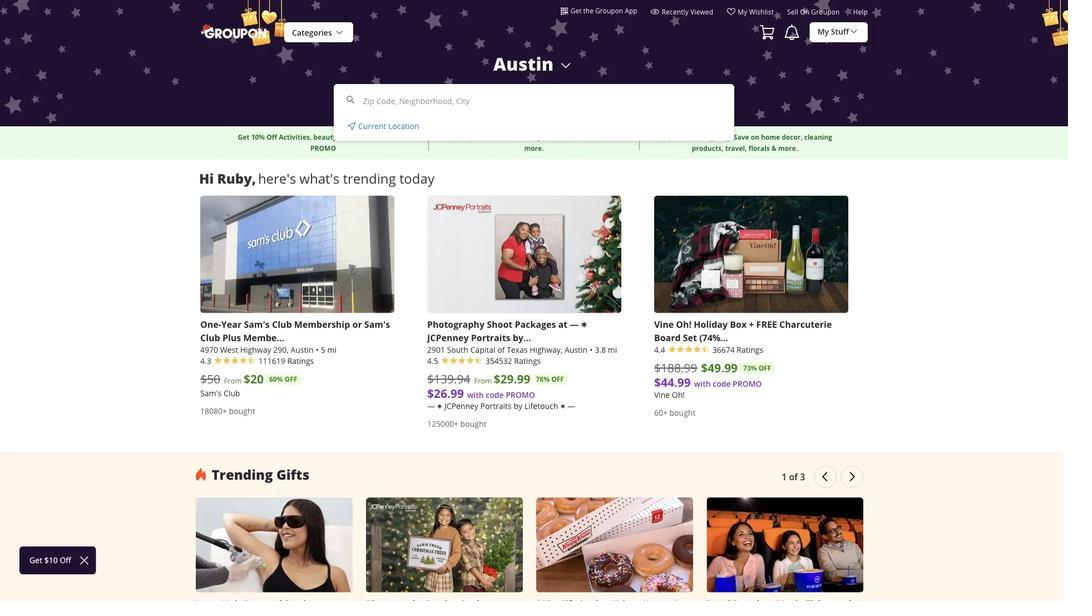 Task type: locate. For each thing, give the bounding box(es) containing it.
with inside '$44.99 with code promo vine oh!'
[[695, 378, 711, 389]]

off right the 60%
[[285, 375, 297, 384]]

1 horizontal spatial &
[[772, 144, 777, 153]]

5
[[321, 344, 326, 355]]

0 horizontal spatial ✶
[[437, 401, 443, 411]]

0 horizontal spatial more.
[[355, 132, 375, 142]]

ratings down the texas
[[515, 356, 541, 366]]

ratings
[[737, 344, 764, 355], [287, 356, 314, 366], [515, 356, 541, 366]]

1 horizontal spatial club
[[224, 388, 240, 398]]

0 vertical spatial promo
[[311, 144, 336, 153]]

my wishlist
[[738, 7, 774, 16]]

0 horizontal spatial club
[[200, 331, 220, 344]]

2 horizontal spatial more.
[[779, 144, 798, 153]]

$50
[[200, 371, 220, 387]]

1 from from the left
[[224, 376, 242, 386]]

1 horizontal spatial promo
[[506, 390, 535, 400]]

jcpenney down photography
[[427, 331, 469, 344]]

(74%...
[[700, 331, 729, 344]]

vine inside '$44.99 with code promo vine oh!'
[[655, 390, 670, 400]]

0 horizontal spatial off
[[285, 375, 297, 384]]

what's
[[300, 169, 340, 187]]

0 vertical spatial oh!
[[676, 318, 692, 330]]

1 • from the left
[[316, 344, 319, 355]]

1 horizontal spatial with
[[695, 378, 711, 389]]

my for my wishlist
[[738, 7, 748, 16]]

1 vertical spatial vine
[[655, 390, 670, 400]]

0 horizontal spatial groupon
[[596, 6, 624, 15]]

ratings up 73%
[[737, 344, 764, 355]]

my left wishlist at the top right
[[738, 7, 748, 16]]

get inside button
[[571, 6, 582, 15]]

portraits inside $26.99 with code promo — ✶ jcpenney portraits by lifetouch ✶ —
[[481, 401, 512, 411]]

1 vertical spatial my
[[818, 26, 829, 37]]

2 vertical spatial club
[[224, 388, 240, 398]]

1 horizontal spatial save
[[734, 132, 750, 142]]

more. down current
[[355, 132, 375, 142]]

off right 78%
[[552, 375, 564, 384]]

oh! inside vine oh! holiday box + free charcuterie board set (74%...
[[676, 318, 692, 330]]

1 horizontal spatial more.
[[525, 144, 544, 153]]

ratings for $50
[[287, 356, 314, 366]]

save inside prep for thanksgiving! save on home decor, cleaning products, travel, florals & more.
[[734, 132, 750, 142]]

— right at
[[570, 318, 579, 330]]

2 horizontal spatial austin
[[565, 344, 588, 355]]

✶ right lifetouch
[[561, 401, 566, 411]]

4.5
[[427, 356, 438, 366]]

1 vertical spatial code
[[486, 390, 504, 400]]

of
[[498, 344, 505, 355], [790, 471, 798, 483]]

1 horizontal spatial ✶
[[561, 401, 566, 411]]

vine up board
[[655, 318, 674, 330]]

code down $49.99
[[713, 378, 731, 389]]

photography shoot packages at — ✶ jcpenney portraits by... 2901 south capital of texas highway, austin • 3.8 mi
[[427, 318, 618, 355]]

jcpenney inside 'photography shoot packages at — ✶ jcpenney portraits by... 2901 south capital of texas highway, austin • 3.8 mi'
[[427, 331, 469, 344]]

0 horizontal spatial •
[[316, 344, 319, 355]]

charcuterie
[[780, 318, 832, 330]]

free
[[757, 318, 778, 330]]

more. inside holidays are here! save on gifts, activities, flowers & more.
[[525, 144, 544, 153]]

bought down the $50 from $20 60% off sam's club
[[229, 406, 255, 416]]

sam's down $50
[[200, 388, 222, 398]]

vine inside vine oh! holiday box + free charcuterie board set (74%...
[[655, 318, 674, 330]]

1 horizontal spatial austin
[[494, 52, 554, 76]]

use
[[376, 132, 389, 142]]

0 vertical spatial of
[[498, 344, 505, 355]]

code
[[713, 378, 731, 389], [486, 390, 504, 400]]

home
[[762, 132, 781, 142]]

club up membe... on the bottom of the page
[[272, 318, 292, 330]]

austin up austin search box
[[494, 52, 554, 76]]

0 vertical spatial code
[[713, 378, 731, 389]]

—
[[570, 318, 579, 330], [427, 401, 435, 411], [568, 401, 576, 411]]

✶ right at
[[581, 318, 588, 330]]

my stuff button
[[810, 22, 868, 42]]

1 horizontal spatial from
[[474, 376, 492, 386]]

save inside holidays are here! save on gifts, activities, flowers & more.
[[510, 132, 525, 142]]

0 horizontal spatial austin
[[291, 344, 314, 355]]

with
[[695, 378, 711, 389], [468, 390, 484, 400]]

mi right 3.8
[[608, 344, 618, 355]]

from inside the $50 from $20 60% off sam's club
[[224, 376, 242, 386]]

354532 ratings
[[486, 356, 541, 366]]

jcpenney
[[427, 331, 469, 344], [445, 401, 479, 411]]

thanksgiving!
[[686, 132, 732, 142]]

1 horizontal spatial of
[[790, 471, 798, 483]]

— for 2901 south capital of texas highway, austin
[[570, 318, 579, 330]]

code
[[391, 132, 409, 142]]

vine
[[655, 318, 674, 330], [655, 390, 670, 400]]

promo up the by
[[506, 390, 535, 400]]

0 vertical spatial get
[[571, 6, 582, 15]]

austin inside "one-year sam's club membership or sam's club plus membe... 4970 west highway 290, austin • 5 mi"
[[291, 344, 314, 355]]

1 vertical spatial &
[[772, 144, 777, 153]]

groupon right the
[[596, 6, 624, 15]]

mi inside 'photography shoot packages at — ✶ jcpenney portraits by... 2901 south capital of texas highway, austin • 3.8 mi'
[[608, 344, 618, 355]]

save for more.
[[510, 132, 525, 142]]

2 from from the left
[[474, 376, 492, 386]]

jcpenney up 125000+ bought on the bottom left of page
[[445, 401, 479, 411]]

groupon up my stuff
[[812, 8, 840, 16]]

oh! up set
[[676, 318, 692, 330]]

promo down beauty,
[[311, 144, 336, 153]]

2 horizontal spatial on
[[801, 8, 810, 16]]

73%
[[744, 363, 757, 373]]

1 vine from the top
[[655, 318, 674, 330]]

get inside get 10% off activities, beauty, and more. use code promo
[[238, 132, 250, 142]]

austin inside 'photography shoot packages at — ✶ jcpenney portraits by... 2901 south capital of texas highway, austin • 3.8 mi'
[[565, 344, 588, 355]]

60+
[[655, 407, 668, 418]]

portraits inside 'photography shoot packages at — ✶ jcpenney portraits by... 2901 south capital of texas highway, austin • 3.8 mi'
[[471, 331, 511, 344]]

111619
[[259, 356, 285, 366]]

jcpenney inside $26.99 with code promo — ✶ jcpenney portraits by lifetouch ✶ —
[[445, 401, 479, 411]]

0 horizontal spatial code
[[486, 390, 504, 400]]

on up florals
[[751, 132, 760, 142]]

year
[[221, 318, 242, 330]]

help link
[[854, 8, 868, 21]]

more. down gifts,
[[525, 144, 544, 153]]

on
[[801, 8, 810, 16], [527, 132, 535, 142], [751, 132, 760, 142]]

promo down 73%
[[733, 378, 762, 389]]

2 mi from the left
[[608, 344, 618, 355]]

60%
[[269, 375, 283, 384]]

2 vertical spatial promo
[[506, 390, 535, 400]]

1 horizontal spatial get
[[571, 6, 582, 15]]

0 horizontal spatial mi
[[328, 344, 337, 355]]

3.8
[[595, 344, 606, 355]]

Search Groupon search field
[[334, 52, 741, 141], [334, 85, 735, 109]]

gifts,
[[537, 132, 554, 142]]

recently viewed link
[[651, 7, 714, 21]]

2 horizontal spatial club
[[272, 318, 292, 330]]

products,
[[692, 144, 724, 153]]

2 horizontal spatial bought
[[670, 407, 696, 418]]

off
[[759, 363, 772, 373], [285, 375, 297, 384], [552, 375, 564, 384]]

Austin search field
[[341, 89, 728, 112]]

austin inside button
[[494, 52, 554, 76]]

1 horizontal spatial mi
[[608, 344, 618, 355]]

$20
[[244, 371, 264, 387]]

✶ inside 'photography shoot packages at — ✶ jcpenney portraits by... 2901 south capital of texas highway, austin • 3.8 mi'
[[581, 318, 588, 330]]

1 save from the left
[[510, 132, 525, 142]]

0 horizontal spatial get
[[238, 132, 250, 142]]

off for $44.99
[[759, 363, 772, 373]]

& inside holidays are here! save on gifts, activities, flowers & more.
[[616, 132, 621, 142]]

groupon
[[596, 6, 624, 15], [812, 8, 840, 16]]

code inside '$44.99 with code promo vine oh!'
[[713, 378, 731, 389]]

& right flowers
[[616, 132, 621, 142]]

off right 73%
[[759, 363, 772, 373]]

activities,
[[555, 132, 588, 142]]

sam's right or
[[365, 318, 390, 330]]

bought
[[229, 406, 255, 416], [670, 407, 696, 418], [461, 418, 487, 429]]

of inside 'photography shoot packages at — ✶ jcpenney portraits by... 2901 south capital of texas highway, austin • 3.8 mi'
[[498, 344, 505, 355]]

with for $44.99
[[695, 378, 711, 389]]

2 vine from the top
[[655, 390, 670, 400]]

• left 5
[[316, 344, 319, 355]]

bought right 60+
[[670, 407, 696, 418]]

highway,
[[530, 344, 563, 355]]

1 vertical spatial with
[[468, 390, 484, 400]]

on inside holidays are here! save on gifts, activities, flowers & more.
[[527, 132, 535, 142]]

with down $49.99
[[695, 378, 711, 389]]

1 vertical spatial get
[[238, 132, 250, 142]]

$188.99
[[655, 360, 698, 376]]

club up 18080+ bought
[[224, 388, 240, 398]]

oh!
[[676, 318, 692, 330], [672, 390, 685, 400]]

2 • from the left
[[590, 344, 593, 355]]

2 save from the left
[[734, 132, 750, 142]]

ratings for $139.94
[[515, 356, 541, 366]]

off
[[267, 132, 277, 142]]

club
[[272, 318, 292, 330], [200, 331, 220, 344], [224, 388, 240, 398]]

photography
[[427, 318, 485, 330]]

current location
[[358, 121, 419, 131]]

1 horizontal spatial groupon
[[812, 8, 840, 16]]

on right sell
[[801, 8, 810, 16]]

0 horizontal spatial save
[[510, 132, 525, 142]]

promo for $26.99
[[506, 390, 535, 400]]

here!
[[491, 132, 508, 142]]

club inside the $50 from $20 60% off sam's club
[[224, 388, 240, 398]]

10%
[[251, 132, 265, 142]]

1
[[782, 471, 787, 483]]

vine up 60+
[[655, 390, 670, 400]]

$44.99 with code promo vine oh!
[[655, 374, 762, 400]]

1 horizontal spatial ratings
[[515, 356, 541, 366]]

from inside from $29.99
[[474, 376, 492, 386]]

✶ up 125000+ at the left bottom of page
[[437, 401, 443, 411]]

with inside $26.99 with code promo — ✶ jcpenney portraits by lifetouch ✶ —
[[468, 390, 484, 400]]

at
[[559, 318, 568, 330]]

0 vertical spatial with
[[695, 378, 711, 389]]

0 vertical spatial &
[[616, 132, 621, 142]]

categories
[[292, 28, 332, 38]]

promo for $44.99
[[733, 378, 762, 389]]

1 vertical spatial jcpenney
[[445, 401, 479, 411]]

0 vertical spatial jcpenney
[[427, 331, 469, 344]]

get left the
[[571, 6, 582, 15]]

0 vertical spatial portraits
[[471, 331, 511, 344]]

1 search groupon search field from the top
[[334, 52, 741, 141]]

1 mi from the left
[[328, 344, 337, 355]]

0 horizontal spatial from
[[224, 376, 242, 386]]

here's
[[258, 169, 296, 187]]

2 horizontal spatial sam's
[[365, 318, 390, 330]]

0 horizontal spatial promo
[[311, 144, 336, 153]]

on for prep for thanksgiving! save on home decor, cleaning products, travel, florals & more.
[[751, 132, 760, 142]]

1 vertical spatial promo
[[733, 378, 762, 389]]

my inside my stuff button
[[818, 26, 829, 37]]

from down 354532
[[474, 376, 492, 386]]

1 horizontal spatial code
[[713, 378, 731, 389]]

more. down decor,
[[779, 144, 798, 153]]

0 horizontal spatial with
[[468, 390, 484, 400]]

get left 10% on the left
[[238, 132, 250, 142]]

4.3
[[200, 356, 211, 366]]

portraits up capital
[[471, 331, 511, 344]]

0 horizontal spatial ratings
[[287, 356, 314, 366]]

— up 125000+ at the left bottom of page
[[427, 401, 435, 411]]

0 horizontal spatial &
[[616, 132, 621, 142]]

groupon inside button
[[596, 6, 624, 15]]

save
[[510, 132, 525, 142], [734, 132, 750, 142]]

west
[[220, 344, 238, 355]]

1 horizontal spatial off
[[552, 375, 564, 384]]

1 horizontal spatial bought
[[461, 418, 487, 429]]

• left 3.8
[[590, 344, 593, 355]]

portraits left the by
[[481, 401, 512, 411]]

off for $26.99
[[552, 375, 564, 384]]

save up travel,
[[734, 132, 750, 142]]

1 vertical spatial club
[[200, 331, 220, 344]]

2 horizontal spatial ✶
[[581, 318, 588, 330]]

promo inside '$44.99 with code promo vine oh!'
[[733, 378, 762, 389]]

✶
[[581, 318, 588, 330], [437, 401, 443, 411], [561, 401, 566, 411]]

0 horizontal spatial of
[[498, 344, 505, 355]]

code inside $26.99 with code promo — ✶ jcpenney portraits by lifetouch ✶ —
[[486, 390, 504, 400]]

& inside prep for thanksgiving! save on home decor, cleaning products, travel, florals & more.
[[772, 144, 777, 153]]

my inside my wishlist link
[[738, 7, 748, 16]]

my left stuff
[[818, 26, 829, 37]]

austin button
[[494, 52, 575, 76]]

of up 354532
[[498, 344, 505, 355]]

1 horizontal spatial on
[[751, 132, 760, 142]]

0 vertical spatial my
[[738, 7, 748, 16]]

on inside prep for thanksgiving! save on home decor, cleaning products, travel, florals & more.
[[751, 132, 760, 142]]

austin up 111619 ratings
[[291, 344, 314, 355]]

from
[[224, 376, 242, 386], [474, 376, 492, 386]]

4.4
[[655, 344, 666, 355]]

$139.94
[[427, 371, 471, 387]]

2 horizontal spatial promo
[[733, 378, 762, 389]]

$49.99
[[701, 360, 738, 376]]

0 horizontal spatial my
[[738, 7, 748, 16]]

sam's up membe... on the bottom of the page
[[244, 318, 270, 330]]

groupon for the
[[596, 6, 624, 15]]

0 vertical spatial vine
[[655, 318, 674, 330]]

— inside 'photography shoot packages at — ✶ jcpenney portraits by... 2901 south capital of texas highway, austin • 3.8 mi'
[[570, 318, 579, 330]]

0 horizontal spatial on
[[527, 132, 535, 142]]

on left gifts,
[[527, 132, 535, 142]]

with right $26.99
[[468, 390, 484, 400]]

club up 4970
[[200, 331, 220, 344]]

ratings down the 290,
[[287, 356, 314, 366]]

1 horizontal spatial •
[[590, 344, 593, 355]]

on inside sell on groupon link
[[801, 8, 810, 16]]

0 vertical spatial club
[[272, 318, 292, 330]]

austin
[[494, 52, 554, 76], [291, 344, 314, 355], [565, 344, 588, 355]]

promo inside $26.99 with code promo — ✶ jcpenney portraits by lifetouch ✶ —
[[506, 390, 535, 400]]

& down home
[[772, 144, 777, 153]]

code down from $29.99
[[486, 390, 504, 400]]

of right 1
[[790, 471, 798, 483]]

1 vertical spatial oh!
[[672, 390, 685, 400]]

0 horizontal spatial sam's
[[200, 388, 222, 398]]

austin left 3.8
[[565, 344, 588, 355]]

mi right 5
[[328, 344, 337, 355]]

bought right 125000+ at the left bottom of page
[[461, 418, 487, 429]]

1 horizontal spatial my
[[818, 26, 829, 37]]

trending
[[343, 169, 396, 187]]

125000+
[[427, 418, 459, 429]]

18080+
[[200, 406, 227, 416]]

portraits for photography
[[471, 331, 511, 344]]

notifications inbox image
[[784, 23, 801, 41]]

oh! up 60+ bought
[[672, 390, 685, 400]]

save right here! in the top left of the page
[[510, 132, 525, 142]]

$29.99
[[494, 371, 531, 387]]

save for travel,
[[734, 132, 750, 142]]

1 vertical spatial portraits
[[481, 401, 512, 411]]

by...
[[513, 331, 531, 344]]

from left $20
[[224, 376, 242, 386]]

2 horizontal spatial off
[[759, 363, 772, 373]]



Task type: describe. For each thing, give the bounding box(es) containing it.
stuff
[[831, 26, 849, 37]]

— right lifetouch
[[568, 401, 576, 411]]

prep for thanksgiving! save on home decor, cleaning products, travel, florals & more.
[[658, 132, 833, 153]]

my stuff
[[818, 26, 849, 37]]

$50 from $20 60% off sam's club
[[200, 371, 297, 398]]

78% off
[[536, 375, 564, 384]]

• inside "one-year sam's club membership or sam's club plus membe... 4970 west highway 290, austin • 5 mi"
[[316, 344, 319, 355]]

today
[[400, 169, 435, 187]]

ruby,
[[217, 169, 256, 187]]

bought for $44.99
[[670, 407, 696, 418]]

and
[[341, 132, 353, 142]]

highway
[[240, 344, 271, 355]]

18080+ bought
[[200, 406, 255, 416]]

sell
[[788, 8, 799, 16]]

packages
[[515, 318, 556, 330]]

on for holidays are here! save on gifts, activities, flowers & more.
[[527, 132, 535, 142]]

off inside the $50 from $20 60% off sam's club
[[285, 375, 297, 384]]

holiday
[[694, 318, 728, 330]]

are
[[478, 132, 489, 142]]

+
[[749, 318, 754, 330]]

code for $44.99
[[713, 378, 731, 389]]

60+ bought
[[655, 407, 696, 418]]

with for $26.99
[[468, 390, 484, 400]]

box
[[730, 318, 747, 330]]

$44.99
[[655, 374, 691, 390]]

my wishlist link
[[727, 7, 774, 21]]

4970
[[200, 344, 218, 355]]

get 10% off activities, beauty, and more. use code promo
[[238, 132, 409, 153]]

✶ for 2901 south capital of texas highway, austin
[[581, 318, 588, 330]]

one-year sam's club membership or sam's club plus membe... 4970 west highway 290, austin • 5 mi
[[200, 318, 390, 355]]

or
[[353, 318, 362, 330]]

sell on groupon link
[[788, 8, 840, 21]]

viewed
[[691, 7, 714, 16]]

current
[[358, 121, 386, 131]]

78%
[[536, 375, 550, 384]]

flowers
[[590, 132, 614, 142]]

groupon image
[[200, 24, 269, 39]]

prep
[[658, 132, 673, 142]]

more. inside get 10% off activities, beauty, and more. use code promo
[[355, 132, 375, 142]]

search groupon search field containing austin
[[334, 52, 741, 141]]

0 horizontal spatial bought
[[229, 406, 255, 416]]

354532
[[486, 356, 513, 366]]

south
[[447, 344, 469, 355]]

get for get the groupon app
[[571, 6, 582, 15]]

bought for $26.99
[[461, 418, 487, 429]]

app
[[625, 6, 638, 15]]

sam's inside the $50 from $20 60% off sam's club
[[200, 388, 222, 398]]

prep for thanksgiving! save on home decor, cleaning products, travel, florals & more. link
[[653, 132, 837, 154]]

2901
[[427, 344, 445, 355]]

my for my stuff
[[818, 26, 829, 37]]

location
[[388, 121, 419, 131]]

✶ for $26.99
[[437, 401, 443, 411]]

lifetouch
[[525, 401, 558, 411]]

36674
[[713, 344, 735, 355]]

membership
[[294, 318, 350, 330]]

— for $26.99
[[427, 401, 435, 411]]

more. inside prep for thanksgiving! save on home decor, cleaning products, travel, florals & more.
[[779, 144, 798, 153]]

jcpenney for $26.99
[[445, 401, 479, 411]]

holidays are here! save on gifts, activities, flowers & more. link
[[443, 132, 626, 154]]

board
[[655, 331, 681, 344]]

111619 ratings
[[259, 356, 314, 366]]

florals
[[749, 144, 770, 153]]

trending
[[212, 465, 273, 483]]

jcpenney for 2901 south capital of texas highway, austin
[[427, 331, 469, 344]]

holidays are here! save on gifts, activities, flowers & more.
[[448, 132, 621, 153]]

hi
[[199, 169, 214, 187]]

1 vertical spatial of
[[790, 471, 798, 483]]

73% off
[[744, 363, 772, 373]]

portraits for $26.99
[[481, 401, 512, 411]]

get the groupon app
[[571, 6, 638, 15]]

1 horizontal spatial sam's
[[244, 318, 270, 330]]

promo inside get 10% off activities, beauty, and more. use code promo
[[311, 144, 336, 153]]

by
[[514, 401, 523, 411]]

holidays
[[448, 132, 476, 142]]

capital
[[471, 344, 496, 355]]

categories button
[[284, 22, 353, 43]]

hi ruby, here's what's trending today
[[199, 169, 435, 187]]

for
[[675, 132, 685, 142]]

set
[[683, 331, 697, 344]]

get the groupon app button
[[561, 6, 638, 16]]

help
[[854, 8, 868, 16]]

beauty,
[[314, 132, 339, 142]]

one-
[[200, 318, 221, 330]]

$26.99 with code promo — ✶ jcpenney portraits by lifetouch ✶ —
[[427, 385, 576, 411]]

groupon for on
[[812, 8, 840, 16]]

get for get 10% off activities, beauty, and more. use code promo
[[238, 132, 250, 142]]

$26.99
[[427, 385, 464, 401]]

code for $26.99
[[486, 390, 504, 400]]

vine oh! holiday box + free charcuterie board set (74%...
[[655, 318, 832, 344]]

plus
[[223, 331, 241, 344]]

oh! inside '$44.99 with code promo vine oh!'
[[672, 390, 685, 400]]

• inside 'photography shoot packages at — ✶ jcpenney portraits by... 2901 south capital of texas highway, austin • 3.8 mi'
[[590, 344, 593, 355]]

from $29.99
[[474, 371, 531, 387]]

activities,
[[279, 132, 312, 142]]

sell on groupon
[[788, 8, 840, 16]]

mi inside "one-year sam's club membership or sam's club plus membe... 4970 west highway 290, austin • 5 mi"
[[328, 344, 337, 355]]

290,
[[273, 344, 289, 355]]

2 horizontal spatial ratings
[[737, 344, 764, 355]]

trending gifts
[[212, 465, 310, 483]]

2 search groupon search field from the top
[[334, 85, 735, 109]]

cleaning
[[805, 132, 833, 142]]

texas
[[507, 344, 528, 355]]



Task type: vqa. For each thing, say whether or not it's contained in the screenshot.
second Heading from left
no



